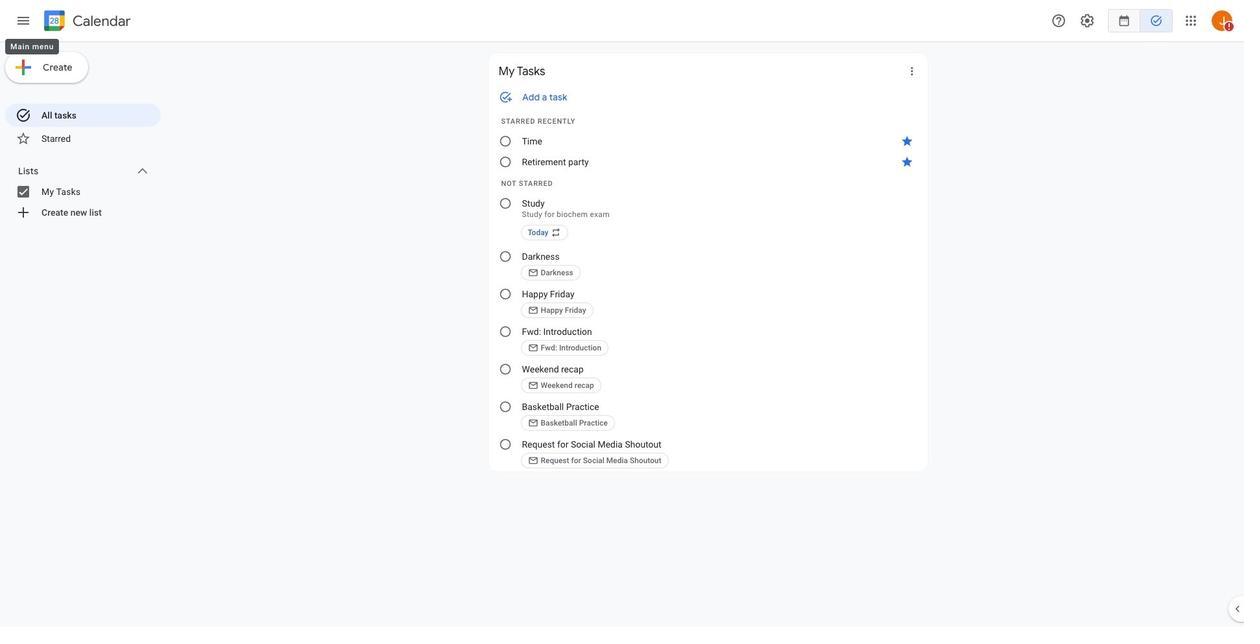 Task type: vqa. For each thing, say whether or not it's contained in the screenshot.
bottom 8
no



Task type: locate. For each thing, give the bounding box(es) containing it.
calendar element
[[41, 8, 131, 36]]

heading
[[70, 13, 131, 29]]

heading inside "calendar" element
[[70, 13, 131, 29]]



Task type: describe. For each thing, give the bounding box(es) containing it.
support menu image
[[1051, 13, 1067, 29]]

settings menu image
[[1080, 13, 1095, 29]]

tasks sidebar image
[[16, 13, 31, 29]]



